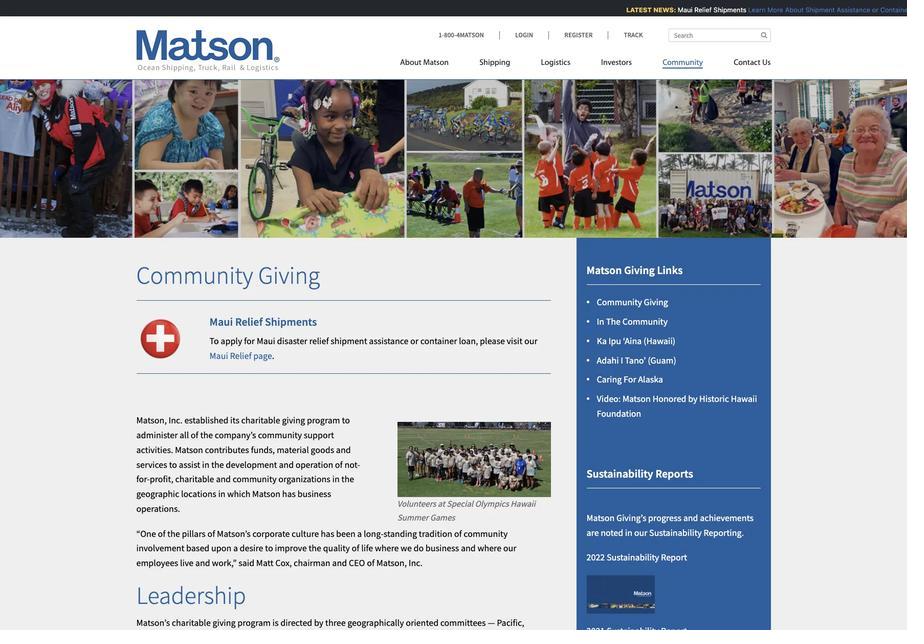 Task type: describe. For each thing, give the bounding box(es) containing it.
report
[[661, 552, 687, 564]]

progress
[[648, 512, 682, 524]]

chairman
[[294, 557, 330, 569]]

material
[[277, 444, 309, 456]]

matson giving's progress and achievements are noted in our sustainability reporting.
[[587, 512, 754, 539]]

inc. inside "one of the pillars of matson's corporate culture has been a long-standing tradition of community involvement based upon a desire to improve the quality of life where we do business and where our employees live and work," said matt cox, chairman and ceo of matson, inc.
[[409, 557, 423, 569]]

quality
[[323, 543, 350, 554]]

container
[[421, 335, 457, 347]]

at
[[438, 499, 445, 510]]

community giving inside section
[[597, 296, 668, 308]]

matson's inside matson's charitable giving program is directed by three geographically oriented committees — pacific,
[[136, 617, 170, 629]]

0 vertical spatial or
[[867, 6, 873, 14]]

program inside matson's charitable giving program is directed by three geographically oriented committees — pacific,
[[238, 617, 271, 629]]

committees
[[440, 617, 486, 629]]

in right assist
[[202, 459, 209, 471]]

2 horizontal spatial to
[[342, 415, 350, 426]]

assistance
[[369, 335, 409, 347]]

caring for alaska link
[[597, 374, 663, 386]]

0 vertical spatial community giving
[[136, 260, 320, 291]]

culture
[[292, 528, 319, 540]]

container
[[875, 6, 905, 14]]

matson's inside "one of the pillars of matson's corporate culture has been a long-standing tradition of community involvement based upon a desire to improve the quality of life where we do business and where our employees live and work," said matt cox, chairman and ceo of matson, inc.
[[217, 528, 251, 540]]

logistics link
[[526, 54, 586, 75]]

matson, inc. established its charitable giving program to administer all of the company's community support activities. matson contributes funds, material goods and services to assist in the development and operation of not- for-profit, charitable and community organizations in the geographic locations in which matson has business operations.
[[136, 415, 360, 515]]

cox,
[[275, 557, 292, 569]]

in
[[597, 316, 604, 327]]

1-800-4matson
[[439, 31, 484, 39]]

shipping link
[[464, 54, 526, 75]]

and up which
[[216, 474, 231, 485]]

work,"
[[212, 557, 237, 569]]

we
[[401, 543, 412, 554]]

matt
[[256, 557, 274, 569]]

giving inside matson's charitable giving program is directed by three geographically oriented committees — pacific,
[[213, 617, 236, 629]]

desire
[[240, 543, 263, 554]]

us
[[762, 59, 771, 67]]

adahi i tano' (guam)
[[597, 354, 677, 366]]

organizations
[[279, 474, 331, 485]]

matson right which
[[252, 488, 280, 500]]

video:
[[597, 393, 621, 405]]

goods
[[311, 444, 334, 456]]

4matson
[[457, 31, 484, 39]]

community link
[[647, 54, 719, 75]]

(guam)
[[648, 354, 677, 366]]

maui right news:
[[672, 6, 687, 14]]

maui relief page link
[[210, 350, 272, 362]]

in down operation
[[332, 474, 340, 485]]

about matson link
[[400, 54, 464, 75]]

top menu navigation
[[400, 54, 771, 75]]

all
[[180, 429, 189, 441]]

for
[[244, 335, 255, 347]]

employees
[[136, 557, 178, 569]]

ka
[[597, 335, 607, 347]]

and inside matson giving's progress and achievements are noted in our sustainability reporting.
[[684, 512, 698, 524]]

matson foundation giving image
[[0, 63, 907, 238]]

the
[[606, 316, 621, 327]]

latest
[[621, 6, 647, 14]]

maui up 'page' in the bottom left of the page
[[257, 335, 275, 347]]

and down the material
[[279, 459, 294, 471]]

live
[[180, 557, 194, 569]]

business inside matson, inc. established its charitable giving program to administer all of the company's community support activities. matson contributes funds, material goods and services to assist in the development and operation of not- for-profit, charitable and community organizations in the geographic locations in which matson has business operations.
[[298, 488, 331, 500]]

for-
[[136, 474, 150, 485]]

which
[[227, 488, 250, 500]]

login
[[515, 31, 533, 39]]

loan,
[[459, 335, 478, 347]]

community giving link
[[597, 296, 668, 308]]

tradition
[[419, 528, 452, 540]]

leadership
[[136, 580, 246, 611]]

foundation
[[597, 408, 641, 420]]

historic
[[700, 393, 729, 405]]

to apply for maui disaster relief shipment assistance or container loan, please visit our maui relief page .
[[210, 335, 538, 362]]

blue matson logo with ocean, shipping, truck, rail and logistics written beneath it. image
[[136, 30, 280, 72]]

matson giving's progress and achievements are noted in our sustainability reporting. link
[[587, 512, 754, 539]]

matson, inside "one of the pillars of matson's corporate culture has been a long-standing tradition of community involvement based upon a desire to improve the quality of life where we do business and where our employees live and work," said matt cox, chairman and ceo of matson, inc.
[[377, 557, 407, 569]]

track link
[[608, 31, 643, 39]]

2 where from the left
[[478, 543, 502, 554]]

1 vertical spatial relief
[[235, 315, 263, 329]]

olympics
[[475, 499, 509, 510]]

geographic
[[136, 488, 179, 500]]

0 vertical spatial relief
[[689, 6, 707, 14]]

ceo
[[349, 557, 365, 569]]

maui relief shipments
[[210, 315, 317, 329]]

inc. inside matson, inc. established its charitable giving program to administer all of the company's community support activities. matson contributes funds, material goods and services to assist in the development and operation of not- for-profit, charitable and community organizations in the geographic locations in which matson has business operations.
[[169, 415, 183, 426]]

operation
[[296, 459, 333, 471]]

0 vertical spatial community
[[258, 429, 302, 441]]

matson, inside matson, inc. established its charitable giving program to administer all of the company's community support activities. matson contributes funds, material goods and services to assist in the development and operation of not- for-profit, charitable and community organizations in the geographic locations in which matson has business operations.
[[136, 415, 167, 426]]

based
[[186, 543, 209, 554]]

Search search field
[[669, 29, 771, 42]]

shipment
[[331, 335, 367, 347]]

administer
[[136, 429, 178, 441]]

matson inside top menu navigation
[[423, 59, 449, 67]]

by inside the video: matson honored by historic hawaii foundation
[[688, 393, 698, 405]]

matson giving links
[[587, 263, 683, 277]]

sustainability inside matson giving's progress and achievements are noted in our sustainability reporting.
[[649, 527, 702, 539]]

operations.
[[136, 503, 180, 515]]

investors
[[601, 59, 632, 67]]

shipping
[[480, 59, 510, 67]]

giving inside matson, inc. established its charitable giving program to administer all of the company's community support activities. matson contributes funds, material goods and services to assist in the development and operation of not- for-profit, charitable and community organizations in the geographic locations in which matson has business operations.
[[282, 415, 305, 426]]

"one of the pillars of matson's corporate culture has been a long-standing tradition of community involvement based upon a desire to improve the quality of life where we do business and where our employees live and work," said matt cox, chairman and ceo of matson, inc.
[[136, 528, 517, 569]]

its
[[230, 415, 240, 426]]

has inside matson, inc. established its charitable giving program to administer all of the company's community support activities. matson contributes funds, material goods and services to assist in the development and operation of not- for-profit, charitable and community organizations in the geographic locations in which matson has business operations.
[[282, 488, 296, 500]]

in the community link
[[597, 316, 668, 327]]

red circle with white cross in the middle image
[[136, 315, 184, 363]]

by inside matson's charitable giving program is directed by three geographically oriented committees — pacific,
[[314, 617, 324, 629]]

links
[[657, 263, 683, 277]]

program inside matson, inc. established its charitable giving program to administer all of the company's community support activities. matson contributes funds, material goods and services to assist in the development and operation of not- for-profit, charitable and community organizations in the geographic locations in which matson has business operations.
[[307, 415, 340, 426]]

business inside "one of the pillars of matson's corporate culture has been a long-standing tradition of community involvement based upon a desire to improve the quality of life where we do business and where our employees live and work," said matt cox, chairman and ceo of matson, inc.
[[426, 543, 459, 554]]

0 vertical spatial sustainability
[[587, 467, 653, 481]]

community inside "one of the pillars of matson's corporate culture has been a long-standing tradition of community involvement based upon a desire to improve the quality of life where we do business and where our employees live and work," said matt cox, chairman and ceo of matson, inc.
[[464, 528, 508, 540]]

development
[[226, 459, 277, 471]]

about inside about matson link
[[400, 59, 422, 67]]

the up chairman
[[309, 543, 321, 554]]

of down games
[[454, 528, 462, 540]]

special
[[447, 499, 473, 510]]

summer
[[397, 512, 429, 524]]

long-
[[364, 528, 384, 540]]

0 vertical spatial shipments
[[708, 6, 741, 14]]

contact us link
[[719, 54, 771, 75]]



Task type: vqa. For each thing, say whether or not it's contained in the screenshot.
the life
yes



Task type: locate. For each thing, give the bounding box(es) containing it.
ipu
[[609, 335, 621, 347]]

program up support
[[307, 415, 340, 426]]

matson inside the video: matson honored by historic hawaii foundation
[[623, 393, 651, 405]]

sustainability up "giving's"
[[587, 467, 653, 481]]

1 horizontal spatial where
[[478, 543, 502, 554]]

where
[[375, 543, 399, 554], [478, 543, 502, 554]]

program
[[307, 415, 340, 426], [238, 617, 271, 629]]

1 vertical spatial matson,
[[377, 557, 407, 569]]

1 where from the left
[[375, 543, 399, 554]]

honored
[[653, 393, 687, 405]]

charitable down leadership
[[172, 617, 211, 629]]

1 vertical spatial to
[[169, 459, 177, 471]]

shipment
[[800, 6, 830, 14]]

1 horizontal spatial by
[[688, 393, 698, 405]]

1 horizontal spatial inc.
[[409, 557, 423, 569]]

1 horizontal spatial program
[[307, 415, 340, 426]]

0 vertical spatial by
[[688, 393, 698, 405]]

not-
[[345, 459, 360, 471]]

1 vertical spatial has
[[321, 528, 334, 540]]

business
[[298, 488, 331, 500], [426, 543, 459, 554]]

0 horizontal spatial hawaii
[[511, 499, 536, 510]]

0 vertical spatial about
[[780, 6, 798, 14]]

directed
[[281, 617, 312, 629]]

about matson
[[400, 59, 449, 67]]

1 horizontal spatial about
[[780, 6, 798, 14]]

0 horizontal spatial to
[[169, 459, 177, 471]]

0 horizontal spatial by
[[314, 617, 324, 629]]

community down development
[[233, 474, 277, 485]]

hawaii inside the video: matson honored by historic hawaii foundation
[[731, 393, 757, 405]]

charitable right its
[[241, 415, 280, 426]]

1 horizontal spatial to
[[265, 543, 273, 554]]

apply
[[221, 335, 242, 347]]

where down 'volunteers at special olympics hawaii summer games'
[[478, 543, 502, 554]]

our inside matson giving's progress and achievements are noted in our sustainability reporting.
[[634, 527, 648, 539]]

"one
[[136, 528, 156, 540]]

sustainability down noted
[[607, 552, 659, 564]]

1 vertical spatial our
[[634, 527, 648, 539]]

learn
[[743, 6, 760, 14]]

0 vertical spatial giving
[[282, 415, 305, 426]]

(hawaii)
[[644, 335, 676, 347]]

for
[[624, 374, 636, 386]]

login link
[[499, 31, 549, 39]]

noted
[[601, 527, 623, 539]]

community down 'volunteers at special olympics hawaii summer games'
[[464, 528, 508, 540]]

1 vertical spatial hawaii
[[511, 499, 536, 510]]

1 vertical spatial shipments
[[265, 315, 317, 329]]

activities.
[[136, 444, 173, 456]]

community inside top menu navigation
[[663, 59, 703, 67]]

has up quality in the left of the page
[[321, 528, 334, 540]]

—
[[488, 617, 495, 629]]

1 horizontal spatial shipments
[[708, 6, 741, 14]]

inc. down do
[[409, 557, 423, 569]]

video: matson honored by historic hawaii foundation link
[[597, 393, 757, 420]]

and down quality in the left of the page
[[332, 557, 347, 569]]

matson inside matson giving's progress and achievements are noted in our sustainability reporting.
[[587, 512, 615, 524]]

contact
[[734, 59, 761, 67]]

1 vertical spatial community giving
[[597, 296, 668, 308]]

0 vertical spatial matson,
[[136, 415, 167, 426]]

shipments up the disaster
[[265, 315, 317, 329]]

0 horizontal spatial about
[[400, 59, 422, 67]]

are
[[587, 527, 599, 539]]

by left three
[[314, 617, 324, 629]]

reports
[[656, 467, 693, 481]]

.
[[272, 350, 274, 362]]

contributes
[[205, 444, 249, 456]]

pacific,
[[497, 617, 524, 629]]

giving up support
[[282, 415, 305, 426]]

investors link
[[586, 54, 647, 75]]

games
[[430, 512, 455, 524]]

community up the material
[[258, 429, 302, 441]]

maui up to
[[210, 315, 233, 329]]

in down "giving's"
[[625, 527, 633, 539]]

0 vertical spatial matson's
[[217, 528, 251, 540]]

0 vertical spatial a
[[357, 528, 362, 540]]

1 horizontal spatial giving
[[282, 415, 305, 426]]

profit,
[[150, 474, 173, 485]]

matson down 1-
[[423, 59, 449, 67]]

0 horizontal spatial giving
[[213, 617, 236, 629]]

and down based
[[195, 557, 210, 569]]

2 vertical spatial to
[[265, 543, 273, 554]]

1 horizontal spatial business
[[426, 543, 459, 554]]

a
[[357, 528, 362, 540], [233, 543, 238, 554]]

0 horizontal spatial has
[[282, 488, 296, 500]]

our inside to apply for maui disaster relief shipment assistance or container loan, please visit our maui relief page .
[[525, 335, 538, 347]]

2 horizontal spatial our
[[634, 527, 648, 539]]

0 vertical spatial to
[[342, 415, 350, 426]]

maui down to
[[210, 350, 228, 362]]

inc. up 'all'
[[169, 415, 183, 426]]

caring
[[597, 374, 622, 386]]

shipments
[[708, 6, 741, 14], [265, 315, 317, 329]]

where left we in the left bottom of the page
[[375, 543, 399, 554]]

1 horizontal spatial or
[[867, 6, 873, 14]]

section containing matson giving links
[[564, 238, 784, 630]]

the down not-
[[342, 474, 354, 485]]

achievements
[[700, 512, 754, 524]]

of right 'all'
[[191, 429, 198, 441]]

contact us
[[734, 59, 771, 67]]

0 vertical spatial program
[[307, 415, 340, 426]]

matson
[[423, 59, 449, 67], [587, 263, 622, 277], [623, 393, 651, 405], [175, 444, 203, 456], [252, 488, 280, 500], [587, 512, 615, 524]]

assistance
[[832, 6, 865, 14]]

of right pillars
[[208, 528, 215, 540]]

1 vertical spatial inc.
[[409, 557, 423, 569]]

and up not-
[[336, 444, 351, 456]]

caring for alaska
[[597, 374, 663, 386]]

2 vertical spatial community
[[464, 528, 508, 540]]

0 horizontal spatial inc.
[[169, 415, 183, 426]]

0 horizontal spatial our
[[503, 543, 517, 554]]

1 vertical spatial matson's
[[136, 617, 170, 629]]

hawaii inside 'volunteers at special olympics hawaii summer games'
[[511, 499, 536, 510]]

0 horizontal spatial matson's
[[136, 617, 170, 629]]

0 vertical spatial charitable
[[241, 415, 280, 426]]

in left which
[[218, 488, 226, 500]]

our down "olympics"
[[503, 543, 517, 554]]

2 vertical spatial relief
[[230, 350, 252, 362]]

relief up search search box
[[689, 6, 707, 14]]

pillars
[[182, 528, 206, 540]]

matson down for
[[623, 393, 651, 405]]

locations
[[181, 488, 216, 500]]

reporting.
[[704, 527, 744, 539]]

1 vertical spatial business
[[426, 543, 459, 554]]

sustainability reports
[[587, 467, 693, 481]]

0 vertical spatial business
[[298, 488, 331, 500]]

funds,
[[251, 444, 275, 456]]

relief inside to apply for maui disaster relief shipment assistance or container loan, please visit our maui relief page .
[[230, 350, 252, 362]]

0 vertical spatial our
[[525, 335, 538, 347]]

0 horizontal spatial matson,
[[136, 415, 167, 426]]

0 horizontal spatial program
[[238, 617, 271, 629]]

0 horizontal spatial business
[[298, 488, 331, 500]]

track
[[624, 31, 643, 39]]

matson's charitable giving program is directed by three geographically oriented committees — pacific,
[[136, 617, 532, 630]]

'aina
[[623, 335, 642, 347]]

our down "giving's"
[[634, 527, 648, 539]]

0 horizontal spatial or
[[410, 335, 419, 347]]

has down the 'organizations'
[[282, 488, 296, 500]]

adahi i tano' (guam) link
[[597, 354, 677, 366]]

the
[[200, 429, 213, 441], [211, 459, 224, 471], [342, 474, 354, 485], [167, 528, 180, 540], [309, 543, 321, 554]]

0 horizontal spatial where
[[375, 543, 399, 554]]

matson,
[[136, 415, 167, 426], [377, 557, 407, 569]]

the up involvement
[[167, 528, 180, 540]]

1 horizontal spatial matson,
[[377, 557, 407, 569]]

relief
[[309, 335, 329, 347]]

hawaii right historic
[[731, 393, 757, 405]]

giving's
[[617, 512, 647, 524]]

matson, down we in the left bottom of the page
[[377, 557, 407, 569]]

matson up community giving link
[[587, 263, 622, 277]]

1 vertical spatial by
[[314, 617, 324, 629]]

page
[[253, 350, 272, 362]]

giving
[[258, 260, 320, 291], [624, 263, 655, 277], [644, 296, 668, 308]]

to
[[342, 415, 350, 426], [169, 459, 177, 471], [265, 543, 273, 554]]

search image
[[761, 32, 767, 38]]

or inside to apply for maui disaster relief shipment assistance or container loan, please visit our maui relief page .
[[410, 335, 419, 347]]

support
[[304, 429, 334, 441]]

matson, up administer
[[136, 415, 167, 426]]

corporate
[[253, 528, 290, 540]]

1 vertical spatial a
[[233, 543, 238, 554]]

2022
[[587, 552, 605, 564]]

of left not-
[[335, 459, 343, 471]]

community
[[663, 59, 703, 67], [136, 260, 253, 291], [597, 296, 642, 308], [623, 316, 668, 327]]

1 horizontal spatial our
[[525, 335, 538, 347]]

1-800-4matson link
[[439, 31, 499, 39]]

our
[[525, 335, 538, 347], [634, 527, 648, 539], [503, 543, 517, 554]]

a right been
[[357, 528, 362, 540]]

of left life at the left of the page
[[352, 543, 360, 554]]

giving
[[282, 415, 305, 426], [213, 617, 236, 629]]

logistics
[[541, 59, 571, 67]]

0 horizontal spatial community giving
[[136, 260, 320, 291]]

0 horizontal spatial a
[[233, 543, 238, 554]]

hawaii right "olympics"
[[511, 499, 536, 510]]

maui
[[672, 6, 687, 14], [210, 315, 233, 329], [257, 335, 275, 347], [210, 350, 228, 362]]

relief down 'for'
[[230, 350, 252, 362]]

relief
[[689, 6, 707, 14], [235, 315, 263, 329], [230, 350, 252, 362]]

a right upon
[[233, 543, 238, 554]]

section
[[564, 238, 784, 630]]

and down 'volunteers at special olympics hawaii summer games'
[[461, 543, 476, 554]]

charitable up locations
[[175, 474, 214, 485]]

business down the 'organizations'
[[298, 488, 331, 500]]

in the community
[[597, 316, 668, 327]]

charitable inside matson's charitable giving program is directed by three geographically oriented committees — pacific,
[[172, 617, 211, 629]]

1 vertical spatial community
[[233, 474, 277, 485]]

community
[[258, 429, 302, 441], [233, 474, 277, 485], [464, 528, 508, 540]]

1 horizontal spatial has
[[321, 528, 334, 540]]

been
[[336, 528, 356, 540]]

matson's up upon
[[217, 528, 251, 540]]

to down the corporate
[[265, 543, 273, 554]]

matson at special olympics hawaii 2016 image
[[397, 422, 551, 497]]

standing
[[384, 528, 417, 540]]

sustainability down progress
[[649, 527, 702, 539]]

relief up 'for'
[[235, 315, 263, 329]]

and right progress
[[684, 512, 698, 524]]

1 vertical spatial giving
[[213, 617, 236, 629]]

0 horizontal spatial shipments
[[265, 315, 317, 329]]

hawaii
[[731, 393, 757, 405], [511, 499, 536, 510]]

to up not-
[[342, 415, 350, 426]]

volunteers at special olympics hawaii summer games
[[397, 499, 536, 524]]

to
[[210, 335, 219, 347]]

program left is
[[238, 617, 271, 629]]

1 horizontal spatial community giving
[[597, 296, 668, 308]]

i
[[621, 354, 623, 366]]

has inside "one of the pillars of matson's corporate culture has been a long-standing tradition of community involvement based upon a desire to improve the quality of life where we do business and where our employees live and work," said matt cox, chairman and ceo of matson, inc.
[[321, 528, 334, 540]]

2 vertical spatial sustainability
[[607, 552, 659, 564]]

inc.
[[169, 415, 183, 426], [409, 557, 423, 569]]

shipments up search search box
[[708, 6, 741, 14]]

oriented
[[406, 617, 439, 629]]

of
[[191, 429, 198, 441], [335, 459, 343, 471], [158, 528, 166, 540], [208, 528, 215, 540], [454, 528, 462, 540], [352, 543, 360, 554], [367, 557, 375, 569]]

of up involvement
[[158, 528, 166, 540]]

None search field
[[669, 29, 771, 42]]

matson's down leadership
[[136, 617, 170, 629]]

2 vertical spatial our
[[503, 543, 517, 554]]

in inside matson giving's progress and achievements are noted in our sustainability reporting.
[[625, 527, 633, 539]]

0 vertical spatial hawaii
[[731, 393, 757, 405]]

life
[[361, 543, 373, 554]]

to left assist
[[169, 459, 177, 471]]

by left historic
[[688, 393, 698, 405]]

1 horizontal spatial matson's
[[217, 528, 251, 540]]

1 vertical spatial or
[[410, 335, 419, 347]]

of right 'ceo'
[[367, 557, 375, 569]]

register
[[565, 31, 593, 39]]

matson up assist
[[175, 444, 203, 456]]

the down established on the left bottom of page
[[200, 429, 213, 441]]

1 vertical spatial about
[[400, 59, 422, 67]]

news:
[[648, 6, 671, 14]]

1 horizontal spatial hawaii
[[731, 393, 757, 405]]

business down 'tradition'
[[426, 543, 459, 554]]

1 horizontal spatial a
[[357, 528, 362, 540]]

our inside "one of the pillars of matson's corporate culture has been a long-standing tradition of community involvement based upon a desire to improve the quality of life where we do business and where our employees live and work," said matt cox, chairman and ceo of matson, inc.
[[503, 543, 517, 554]]

0 vertical spatial inc.
[[169, 415, 183, 426]]

three
[[325, 617, 346, 629]]

1 vertical spatial charitable
[[175, 474, 214, 485]]

2 vertical spatial charitable
[[172, 617, 211, 629]]

our right visit
[[525, 335, 538, 347]]

by
[[688, 393, 698, 405], [314, 617, 324, 629]]

the down contributes
[[211, 459, 224, 471]]

0 vertical spatial has
[[282, 488, 296, 500]]

matson up the are
[[587, 512, 615, 524]]

giving down leadership
[[213, 617, 236, 629]]

to inside "one of the pillars of matson's corporate culture has been a long-standing tradition of community involvement based upon a desire to improve the quality of life where we do business and where our employees live and work," said matt cox, chairman and ceo of matson, inc.
[[265, 543, 273, 554]]

disaster
[[277, 335, 307, 347]]

alaska
[[638, 374, 663, 386]]

1 vertical spatial sustainability
[[649, 527, 702, 539]]

1 vertical spatial program
[[238, 617, 271, 629]]



